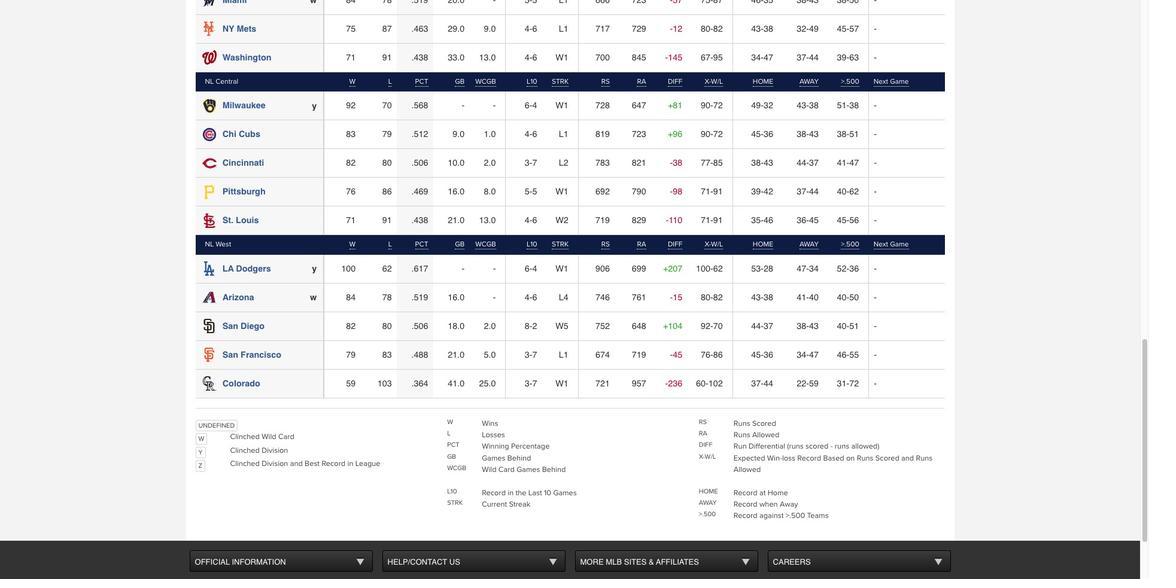 Task type: vqa. For each thing, say whether or not it's contained in the screenshot.
y
yes



Task type: locate. For each thing, give the bounding box(es) containing it.
l10
[[527, 77, 537, 86], [527, 240, 537, 249], [447, 488, 457, 496]]

1 vertical spatial rs
[[601, 240, 610, 249]]

1 vertical spatial game
[[890, 240, 909, 249]]

45- up the 39-63 at the top right
[[837, 24, 850, 33]]

45 up '236'
[[673, 350, 683, 360]]

70
[[382, 101, 392, 110], [713, 321, 723, 331]]

3 w1 from the top
[[556, 187, 569, 196]]

2.0 up 5.0 at bottom
[[484, 321, 496, 331]]

16.0 for .519
[[448, 293, 465, 302]]

43- right 32
[[797, 101, 809, 110]]

719 down 692
[[596, 216, 610, 225]]

4-6 for 717
[[525, 24, 537, 33]]

0 vertical spatial 51
[[850, 129, 859, 139]]

4- for 21.0
[[525, 216, 533, 225]]

2 21.0 from the top
[[448, 350, 465, 360]]

0 vertical spatial next
[[874, 77, 888, 86]]

3- up 5- on the top left
[[525, 158, 533, 168]]

80-82
[[701, 24, 723, 33], [701, 293, 723, 302]]

1 vertical spatial ra
[[637, 240, 646, 249]]

4 w1 from the top
[[556, 264, 569, 273]]

1 l1 from the top
[[559, 24, 569, 33]]

2 vertical spatial 3-
[[525, 379, 533, 388]]

.506 up .469
[[412, 158, 428, 168]]

0 vertical spatial 21.0
[[448, 216, 465, 225]]

2 vertical spatial 38-43
[[797, 321, 819, 331]]

rs up the 728
[[601, 77, 610, 86]]

1 40- from the top
[[837, 187, 850, 196]]

38-43 for 37
[[797, 321, 819, 331]]

41-
[[837, 158, 850, 168], [797, 293, 809, 302]]

79 left .512
[[382, 129, 392, 139]]

in left league
[[348, 459, 353, 469]]

w left 84
[[310, 293, 317, 303]]

diff for +81
[[668, 77, 683, 86]]

1 vertical spatial 37-
[[797, 187, 809, 196]]

15
[[673, 293, 683, 302]]

37- for 39-42
[[797, 187, 809, 196]]

losses
[[482, 430, 505, 440]]

z
[[198, 462, 202, 470]]

1 vertical spatial 45
[[673, 350, 683, 360]]

44-37 left 41-47 at the right top
[[797, 158, 819, 168]]

2 san from the top
[[223, 350, 238, 360]]

record for record against >.500 teams
[[734, 511, 758, 521]]

51 for 40-
[[850, 321, 859, 331]]

0 vertical spatial 39-
[[837, 52, 850, 62]]

0 horizontal spatial 44-
[[751, 321, 764, 331]]

1 next game from the top
[[874, 77, 909, 86]]

1 vertical spatial division
[[262, 459, 288, 469]]

division for clinched division
[[262, 446, 288, 455]]

72 up 85
[[713, 129, 723, 139]]

home up 53-28
[[753, 240, 774, 249]]

40- for 62
[[837, 187, 850, 196]]

la dodgers link
[[223, 264, 271, 273]]

.506 up .488
[[412, 321, 428, 331]]

record inside expected win-loss record based on runs scored and runs allowed
[[798, 453, 821, 463]]

100
[[341, 264, 356, 273]]

2 45-36 from the top
[[751, 350, 774, 360]]

1 horizontal spatial 47
[[809, 350, 819, 360]]

43-38 left 51-
[[797, 101, 819, 110]]

6- for l4
[[525, 264, 533, 273]]

2 71-91 from the top
[[701, 216, 723, 225]]

0 vertical spatial 71
[[346, 52, 356, 62]]

1 vertical spatial 6-4
[[525, 264, 537, 273]]

5 w1 from the top
[[556, 379, 569, 388]]

1 vertical spatial next
[[874, 240, 888, 249]]

721
[[596, 379, 610, 388]]

2 7 from the top
[[533, 350, 537, 360]]

43-38 down 53-28
[[751, 293, 774, 302]]

16.0 for .469
[[448, 187, 465, 196]]

1 21.0 from the top
[[448, 216, 465, 225]]

2 vertical spatial pct
[[447, 441, 460, 449]]

1 vertical spatial 86
[[713, 350, 723, 360]]

2 next game from the top
[[874, 240, 909, 249]]

1 next from the top
[[874, 77, 888, 86]]

ny mets image
[[202, 22, 217, 36]]

l10 for l1
[[527, 77, 537, 86]]

0 vertical spatial next game
[[874, 77, 909, 86]]

37- up 36-
[[797, 187, 809, 196]]

1 80-82 from the top
[[701, 24, 723, 33]]

47 up 40-62
[[850, 158, 859, 168]]

40-
[[837, 187, 850, 196], [837, 293, 850, 302], [837, 321, 850, 331]]

3- for l1
[[525, 350, 533, 360]]

2 .506 from the top
[[412, 321, 428, 331]]

runs allowed
[[734, 430, 780, 440]]

3 7 from the top
[[533, 379, 537, 388]]

1 71- from the top
[[701, 187, 713, 196]]

3- for l2
[[525, 158, 533, 168]]

4 for l4
[[533, 264, 537, 273]]

2 90- from the top
[[701, 129, 713, 139]]

3-7 right 25.0
[[525, 379, 537, 388]]

3- for w1
[[525, 379, 533, 388]]

behind down winning percentage
[[508, 453, 531, 463]]

differential
[[749, 442, 785, 452]]

80 for 83
[[382, 321, 392, 331]]

43-38 left 32-
[[751, 24, 774, 33]]

2 90-72 from the top
[[701, 129, 723, 139]]

2 2.0 from the top
[[484, 321, 496, 331]]

0 vertical spatial 16.0
[[448, 187, 465, 196]]

41- for 47
[[837, 158, 850, 168]]

pct left winning
[[447, 441, 460, 449]]

w/l
[[711, 77, 723, 86], [711, 240, 723, 249], [705, 453, 716, 461]]

38 left 32-
[[764, 24, 774, 33]]

1 13.0 from the top
[[479, 52, 496, 62]]

8.0
[[484, 187, 496, 196]]

0 vertical spatial in
[[348, 459, 353, 469]]

official
[[195, 558, 230, 567]]

2 80 from the top
[[382, 321, 392, 331]]

9.0
[[484, 24, 496, 33], [453, 129, 465, 139]]

1 horizontal spatial 41-
[[837, 158, 850, 168]]

san right san diego icon
[[223, 321, 238, 331]]

1 2.0 from the top
[[484, 158, 496, 168]]

nl central
[[205, 77, 238, 86], [205, 77, 238, 86]]

1 vertical spatial 80
[[382, 321, 392, 331]]

colorado link
[[223, 379, 260, 388]]

1 horizontal spatial games
[[517, 465, 540, 475]]

0 vertical spatial 6-
[[525, 101, 533, 110]]

x-w/l
[[705, 77, 723, 86], [705, 240, 723, 249], [699, 453, 716, 461]]

2 80- from the top
[[701, 293, 713, 302]]

0 vertical spatial scored
[[752, 419, 776, 429]]

ny
[[223, 24, 234, 33]]

6-4 for l4
[[525, 264, 537, 273]]

.519
[[412, 293, 428, 302]]

2 vertical spatial x-
[[699, 453, 705, 461]]

expected win-loss record based on runs scored and runs allowed
[[734, 453, 933, 475]]

0 vertical spatial 37-
[[797, 52, 809, 62]]

45 for -
[[673, 350, 683, 360]]

2 80-82 from the top
[[701, 293, 723, 302]]

43 up 42
[[764, 158, 774, 168]]

87
[[382, 24, 392, 33]]

2 16.0 from the top
[[448, 293, 465, 302]]

1 16.0 from the top
[[448, 187, 465, 196]]

ny mets
[[223, 24, 256, 33]]

38 up 98
[[673, 158, 683, 168]]

70 left .568
[[382, 101, 392, 110]]

40- up 46-
[[837, 321, 850, 331]]

gb
[[455, 77, 465, 86], [455, 240, 465, 249], [447, 453, 456, 461]]

1 71 from the top
[[346, 52, 356, 62]]

w1 right 5
[[556, 187, 569, 196]]

86
[[382, 187, 392, 196], [713, 350, 723, 360]]

44 for 39-63
[[809, 52, 819, 62]]

1 vertical spatial wcgb
[[476, 240, 496, 249]]

3 40- from the top
[[837, 321, 850, 331]]

2
[[533, 321, 537, 331]]

2 4-6 from the top
[[525, 52, 537, 62]]

against
[[760, 511, 784, 521]]

71 down 75
[[346, 52, 356, 62]]

2 .438 from the top
[[412, 216, 428, 225]]

0 vertical spatial rs
[[601, 77, 610, 86]]

w/l up '100-62'
[[711, 240, 723, 249]]

36 for 34-47
[[764, 350, 774, 360]]

72
[[713, 101, 723, 110], [713, 129, 723, 139], [850, 379, 859, 388]]

4 4-6 from the top
[[525, 216, 537, 225]]

colorado image
[[202, 377, 217, 391]]

behind up 10
[[542, 465, 566, 475]]

1 4- from the top
[[525, 24, 533, 33]]

71- down 77-
[[701, 187, 713, 196]]

1 6-4 from the top
[[525, 101, 537, 110]]

40- for 50
[[837, 293, 850, 302]]

0 vertical spatial w
[[310, 293, 317, 303]]

ra up '647' on the right of page
[[637, 77, 646, 86]]

5 4-6 from the top
[[525, 293, 537, 302]]

36 for 38-43
[[764, 129, 774, 139]]

1 4-6 from the top
[[525, 24, 537, 33]]

game
[[890, 77, 909, 86], [890, 240, 909, 249]]

2.0 for 1.0
[[484, 158, 496, 168]]

.438 for 33.0
[[412, 52, 428, 62]]

1 vertical spatial 21.0
[[448, 350, 465, 360]]

1 vertical spatial 51
[[850, 321, 859, 331]]

1 vertical spatial 16.0
[[448, 293, 465, 302]]

away for 47-
[[800, 240, 819, 249]]

clinched
[[230, 432, 260, 442], [230, 446, 260, 455], [230, 459, 260, 469]]

0 vertical spatial diff
[[668, 77, 683, 86]]

0 vertical spatial l
[[388, 77, 392, 86]]

0 vertical spatial l10
[[527, 77, 537, 86]]

and left best
[[290, 459, 303, 469]]

98
[[673, 187, 683, 196]]

5 4- from the top
[[525, 293, 533, 302]]

3-7 for l1
[[525, 350, 537, 360]]

1 vertical spatial 72
[[713, 129, 723, 139]]

.568
[[412, 101, 428, 110]]

diff
[[668, 77, 683, 86], [668, 240, 683, 249], [699, 441, 713, 449]]

1 45-36 from the top
[[751, 129, 774, 139]]

teams
[[807, 511, 829, 521]]

san francisco image
[[202, 348, 217, 362]]

41-47
[[837, 158, 859, 168]]

.506
[[412, 158, 428, 168], [412, 321, 428, 331]]

san for san francisco
[[223, 350, 238, 360]]

34- right 95 at right
[[751, 52, 764, 62]]

1 .506 from the top
[[412, 158, 428, 168]]

1 3-7 from the top
[[525, 158, 537, 168]]

5 6 from the top
[[533, 293, 537, 302]]

more mlb sites & affiliates button
[[576, 552, 758, 573]]

71-91 for 110
[[701, 216, 723, 225]]

w
[[349, 77, 356, 86], [349, 240, 356, 249], [447, 418, 453, 426]]

0 vertical spatial 90-72
[[701, 101, 723, 110]]

57
[[850, 24, 859, 33]]

l for 62
[[388, 240, 392, 249]]

based
[[823, 453, 845, 463]]

13.0 down 8.0
[[479, 216, 496, 225]]

7 up 5
[[533, 158, 537, 168]]

cincinnati image
[[202, 156, 217, 171]]

1 vertical spatial next game
[[874, 240, 909, 249]]

1 clinched from the top
[[230, 432, 260, 442]]

w1 for 728
[[556, 101, 569, 110]]

44 up 36-45
[[809, 187, 819, 196]]

6
[[533, 24, 537, 33], [533, 52, 537, 62], [533, 129, 537, 139], [533, 216, 537, 225], [533, 293, 537, 302]]

1 vertical spatial 44
[[809, 187, 819, 196]]

1 90- from the top
[[701, 101, 713, 110]]

record in the last 10 games
[[482, 488, 577, 498]]

more mlb sites & affiliates
[[580, 558, 699, 567]]

33.0
[[448, 52, 465, 62]]

4 for l1
[[533, 101, 537, 110]]

1 vertical spatial w/l
[[711, 240, 723, 249]]

2 4 from the top
[[533, 264, 537, 273]]

arizona
[[223, 293, 254, 302]]

70 up 76-86
[[713, 321, 723, 331]]

0 vertical spatial y
[[312, 101, 317, 111]]

2 vertical spatial y
[[198, 449, 203, 457]]

72 down 55
[[850, 379, 859, 388]]

44- left 41-47 at the right top
[[797, 158, 809, 168]]

1 game from the top
[[890, 77, 909, 86]]

1 vertical spatial 36
[[850, 264, 859, 273]]

1 horizontal spatial 34-47
[[797, 350, 819, 360]]

0 horizontal spatial and
[[290, 459, 303, 469]]

pct up .568
[[415, 77, 428, 86]]

80- for 70
[[701, 293, 713, 302]]

san right 'san francisco' icon
[[223, 350, 238, 360]]

0 vertical spatial l1
[[559, 24, 569, 33]]

4-6 for 719
[[525, 216, 537, 225]]

1 80- from the top
[[701, 24, 713, 33]]

38-43
[[797, 129, 819, 139], [751, 158, 774, 168], [797, 321, 819, 331]]

2 3-7 from the top
[[525, 350, 537, 360]]

16.0
[[448, 187, 465, 196], [448, 293, 465, 302]]

83 down 92
[[346, 129, 356, 139]]

906
[[596, 264, 610, 273]]

1 w1 from the top
[[556, 52, 569, 62]]

86 up the 102
[[713, 350, 723, 360]]

games right 10
[[553, 488, 577, 498]]

+104
[[663, 321, 683, 331]]

mets
[[237, 24, 256, 33]]

3 4-6 from the top
[[525, 129, 537, 139]]

wcgb for -
[[476, 240, 496, 249]]

62 up 56
[[850, 187, 859, 196]]

3 4- from the top
[[525, 129, 533, 139]]

card
[[278, 432, 294, 442], [499, 465, 515, 475]]

2 4- from the top
[[525, 52, 533, 62]]

0 vertical spatial w
[[349, 77, 356, 86]]

clinched down "clinched wild card"
[[230, 446, 260, 455]]

80-82 up 67-95
[[701, 24, 723, 33]]

1 3- from the top
[[525, 158, 533, 168]]

w down the undefined
[[198, 435, 204, 443]]

gb for .617
[[455, 240, 465, 249]]

2 division from the top
[[262, 459, 288, 469]]

1 horizontal spatial 79
[[382, 129, 392, 139]]

6 for 719
[[533, 216, 537, 225]]

59 left 31-
[[809, 379, 819, 388]]

0 horizontal spatial games
[[482, 453, 506, 463]]

3 3- from the top
[[525, 379, 533, 388]]

1 vertical spatial w
[[349, 240, 356, 249]]

4- for 16.0
[[525, 293, 533, 302]]

x-w/l for 90-
[[705, 77, 723, 86]]

4-
[[525, 24, 533, 33], [525, 52, 533, 62], [525, 129, 533, 139], [525, 216, 533, 225], [525, 293, 533, 302]]

1 vertical spatial 6-
[[525, 264, 533, 273]]

y up z
[[198, 449, 203, 457]]

cincinnati
[[223, 158, 264, 168]]

40- down 41-47 at the right top
[[837, 187, 850, 196]]

>.500 up "51-38"
[[841, 77, 860, 86]]

best
[[305, 459, 320, 469]]

2 w1 from the top
[[556, 101, 569, 110]]

+207
[[663, 264, 683, 273]]

0 vertical spatial 70
[[382, 101, 392, 110]]

72 left 49-
[[713, 101, 723, 110]]

1 horizontal spatial card
[[499, 465, 515, 475]]

4 6 from the top
[[533, 216, 537, 225]]

39- for 63
[[837, 52, 850, 62]]

4-6 for 746
[[525, 293, 537, 302]]

1 vertical spatial 37
[[764, 321, 774, 331]]

90-
[[701, 101, 713, 110], [701, 129, 713, 139]]

wild
[[262, 432, 276, 442], [482, 465, 497, 475]]

.438 down .469
[[412, 216, 428, 225]]

pittsburgh
[[223, 187, 266, 196]]

2 40- from the top
[[837, 293, 850, 302]]

49-32
[[751, 101, 774, 110]]

ra for 647
[[637, 77, 646, 86]]

milwaukee image
[[202, 99, 217, 113]]

2.0 down 1.0
[[484, 158, 496, 168]]

45 for 36-
[[809, 216, 819, 225]]

40- for 51
[[837, 321, 850, 331]]

1 san from the top
[[223, 321, 238, 331]]

62 for 100-
[[713, 264, 723, 273]]

76-86
[[701, 350, 723, 360]]

0 vertical spatial 34-
[[751, 52, 764, 62]]

0 horizontal spatial 719
[[596, 216, 610, 225]]

1 .438 from the top
[[412, 52, 428, 62]]

90- up 77-
[[701, 129, 713, 139]]

1 horizontal spatial and
[[902, 453, 914, 463]]

2 51 from the top
[[850, 321, 859, 331]]

60-102
[[696, 379, 723, 388]]

w5
[[556, 321, 569, 331]]

next game for 38
[[874, 77, 909, 86]]

w1 up l4
[[556, 264, 569, 273]]

1 51 from the top
[[850, 129, 859, 139]]

79
[[382, 129, 392, 139], [346, 350, 356, 360]]

44-37 right 92-70
[[751, 321, 774, 331]]

0 vertical spatial 43
[[809, 129, 819, 139]]

1 horizontal spatial 45
[[809, 216, 819, 225]]

2 6 from the top
[[533, 52, 537, 62]]

2 71- from the top
[[701, 216, 713, 225]]

71-91 for 98
[[701, 187, 723, 196]]

0 vertical spatial 79
[[382, 129, 392, 139]]

71
[[346, 52, 356, 62], [346, 216, 356, 225]]

1 6 from the top
[[533, 24, 537, 33]]

y left 100
[[312, 264, 317, 274]]

0 vertical spatial 36
[[764, 129, 774, 139]]

72 for 49-
[[713, 101, 723, 110]]

44 for 40-62
[[809, 187, 819, 196]]

34-
[[751, 52, 764, 62], [797, 350, 809, 360]]

0 vertical spatial 90-
[[701, 101, 713, 110]]

1 vertical spatial 90-
[[701, 129, 713, 139]]

719 down '648'
[[632, 350, 646, 360]]

la dodgers image
[[202, 262, 217, 276]]

1 horizontal spatial 83
[[382, 350, 392, 360]]

1 4 from the top
[[533, 101, 537, 110]]

2 71 from the top
[[346, 216, 356, 225]]

13.0
[[479, 52, 496, 62], [479, 216, 496, 225]]

13.0 for 21.0
[[479, 216, 496, 225]]

39- down 45-57
[[837, 52, 850, 62]]

3- right 25.0
[[525, 379, 533, 388]]

milwaukee link
[[223, 101, 266, 110]]

1 division from the top
[[262, 446, 288, 455]]

1 80 from the top
[[382, 158, 392, 168]]

wild down games behind on the left of page
[[482, 465, 497, 475]]

34-47 up 22-59
[[797, 350, 819, 360]]

sites
[[624, 558, 647, 567]]

44 left the 22-
[[764, 379, 774, 388]]

0 vertical spatial 44
[[809, 52, 819, 62]]

w up 92
[[349, 77, 356, 86]]

0 vertical spatial san
[[223, 321, 238, 331]]

1 vertical spatial 3-7
[[525, 350, 537, 360]]

2 vertical spatial 47
[[809, 350, 819, 360]]

59
[[346, 379, 356, 388], [809, 379, 819, 388]]

2 3- from the top
[[525, 350, 533, 360]]

7 for l2
[[533, 158, 537, 168]]

783
[[596, 158, 610, 168]]

pittsburgh link
[[223, 187, 266, 196]]

w/l down 95 at right
[[711, 77, 723, 86]]

.506 for .519
[[412, 321, 428, 331]]

1 vertical spatial x-
[[705, 240, 711, 249]]

41- down 47-
[[797, 293, 809, 302]]

w1 left the 700
[[556, 52, 569, 62]]

1 vertical spatial behind
[[542, 465, 566, 475]]

0 vertical spatial games
[[482, 453, 506, 463]]

2 13.0 from the top
[[479, 216, 496, 225]]

1 71-91 from the top
[[701, 187, 723, 196]]

0 vertical spatial away
[[800, 77, 819, 86]]

957
[[632, 379, 646, 388]]

away for 43-
[[800, 77, 819, 86]]

record down record when away
[[734, 511, 758, 521]]

0 vertical spatial x-w/l
[[705, 77, 723, 86]]

card up the clinched division
[[278, 432, 294, 442]]

1 vertical spatial diff
[[668, 240, 683, 249]]

6 for 819
[[533, 129, 537, 139]]

37 right 92-70
[[764, 321, 774, 331]]

4-6 for 700
[[525, 52, 537, 62]]

-98
[[670, 187, 683, 196]]

l1 for l2
[[559, 129, 569, 139]]

6 for 746
[[533, 293, 537, 302]]

game for 51-38
[[890, 77, 909, 86]]

1 vertical spatial 71-
[[701, 216, 713, 225]]

-236
[[665, 379, 683, 388]]

strk for 906
[[552, 240, 569, 249]]

3 l1 from the top
[[559, 350, 569, 360]]

43 for 44-37
[[809, 321, 819, 331]]

2 vertical spatial 44
[[764, 379, 774, 388]]

1 6- from the top
[[525, 101, 533, 110]]

san diego image
[[202, 319, 217, 334]]

3- down 8-
[[525, 350, 533, 360]]

37- up runs scored
[[751, 379, 764, 388]]

2 horizontal spatial 47
[[850, 158, 859, 168]]

>.500 up affiliates
[[699, 511, 716, 519]]

.438 for 21.0
[[412, 216, 428, 225]]

71-91 down 77-85
[[701, 187, 723, 196]]

43 down '40'
[[809, 321, 819, 331]]

record down record at home
[[734, 500, 758, 509]]

3 clinched from the top
[[230, 459, 260, 469]]

6 for 700
[[533, 52, 537, 62]]

90- for +81
[[701, 101, 713, 110]]

0 vertical spatial pct
[[415, 77, 428, 86]]

3 3-7 from the top
[[525, 379, 537, 388]]

1 vertical spatial x-w/l
[[705, 240, 723, 249]]

79 down 84
[[346, 350, 356, 360]]

22-59
[[797, 379, 819, 388]]

0 horizontal spatial 70
[[382, 101, 392, 110]]

2 vertical spatial 37-
[[751, 379, 764, 388]]

2.0 for -
[[484, 321, 496, 331]]

1 vertical spatial 47
[[850, 158, 859, 168]]

ra down 60-
[[699, 430, 708, 438]]

1 59 from the left
[[346, 379, 356, 388]]

w1 left 721
[[556, 379, 569, 388]]

1 vertical spatial 71-91
[[701, 216, 723, 225]]

mlb
[[606, 558, 622, 567]]

w1 for 906
[[556, 264, 569, 273]]

diff up +81
[[668, 77, 683, 86]]

0 vertical spatial 72
[[713, 101, 723, 110]]

5-5
[[525, 187, 537, 196]]

2 next from the top
[[874, 240, 888, 249]]

1 vertical spatial l10
[[527, 240, 537, 249]]

51
[[850, 129, 859, 139], [850, 321, 859, 331]]

3 6 from the top
[[533, 129, 537, 139]]

71- right 110
[[701, 216, 713, 225]]

52-36
[[837, 264, 859, 273]]

51 up 55
[[850, 321, 859, 331]]

2 6- from the top
[[525, 264, 533, 273]]

0 vertical spatial card
[[278, 432, 294, 442]]

x-w/l for 100-
[[705, 240, 723, 249]]

1 90-72 from the top
[[701, 101, 723, 110]]

4 4- from the top
[[525, 216, 533, 225]]

62
[[850, 187, 859, 196], [382, 264, 392, 273], [713, 264, 723, 273]]

2 clinched from the top
[[230, 446, 260, 455]]

(runs
[[787, 442, 804, 452]]

2 6-4 from the top
[[525, 264, 537, 273]]

record left at
[[734, 488, 758, 498]]

2 game from the top
[[890, 240, 909, 249]]

help/contact us
[[388, 558, 460, 567]]

3-7 down '8-2'
[[525, 350, 537, 360]]

7 for w1
[[533, 379, 537, 388]]

3-7 for w1
[[525, 379, 537, 388]]

45-36 right 76-86
[[751, 350, 774, 360]]

clinched for clinched division
[[230, 446, 260, 455]]

29.0
[[448, 24, 465, 33]]

80- up 67-
[[701, 24, 713, 33]]

2 horizontal spatial games
[[553, 488, 577, 498]]

1 7 from the top
[[533, 158, 537, 168]]

0 horizontal spatial 41-
[[797, 293, 809, 302]]

2 l1 from the top
[[559, 129, 569, 139]]

41- up 40-62
[[837, 158, 850, 168]]

38-43 up 39-42
[[751, 158, 774, 168]]

0 vertical spatial 40-
[[837, 187, 850, 196]]

36 up 50
[[850, 264, 859, 273]]

3-7 up 5-5
[[525, 158, 537, 168]]



Task type: describe. For each thing, give the bounding box(es) containing it.
0 horizontal spatial card
[[278, 432, 294, 442]]

clinched for clinched division and best record in league
[[230, 459, 260, 469]]

40
[[809, 293, 819, 302]]

5
[[533, 187, 537, 196]]

52-
[[837, 264, 850, 273]]

game for 52-36
[[890, 240, 909, 249]]

&
[[649, 558, 654, 567]]

strk for 728
[[552, 77, 569, 86]]

0 vertical spatial 44-37
[[797, 158, 819, 168]]

12
[[673, 24, 683, 33]]

77-
[[701, 158, 713, 168]]

2 vertical spatial home
[[699, 488, 718, 496]]

0 horizontal spatial 79
[[346, 350, 356, 360]]

and inside expected win-loss record based on runs scored and runs allowed
[[902, 453, 914, 463]]

43- for 32-49
[[751, 24, 764, 33]]

90-72 for +96
[[701, 129, 723, 139]]

1 vertical spatial in
[[508, 488, 514, 498]]

2 59 from the left
[[809, 379, 819, 388]]

x- for 72
[[705, 77, 711, 86]]

110
[[669, 216, 683, 225]]

current streak
[[482, 500, 531, 509]]

winning percentage
[[482, 442, 550, 452]]

allowed inside expected win-loss record based on runs scored and runs allowed
[[734, 465, 761, 475]]

2 vertical spatial 37-44
[[751, 379, 774, 388]]

home for 28
[[753, 240, 774, 249]]

division for clinched division and best record in league
[[262, 459, 288, 469]]

647
[[632, 101, 646, 110]]

692
[[596, 187, 610, 196]]

648
[[632, 321, 646, 331]]

home for 32
[[753, 77, 774, 86]]

0 horizontal spatial 34-47
[[751, 52, 774, 62]]

0 vertical spatial 83
[[346, 129, 356, 139]]

0 horizontal spatial 47
[[764, 52, 774, 62]]

75
[[346, 24, 356, 33]]

90-72 for +81
[[701, 101, 723, 110]]

next for 36
[[874, 240, 888, 249]]

100-
[[696, 264, 713, 273]]

4-6 for 819
[[525, 129, 537, 139]]

46-55
[[837, 350, 859, 360]]

l1 for w1
[[559, 24, 569, 33]]

38-43 for 36
[[797, 129, 819, 139]]

45- down 49-
[[751, 129, 764, 139]]

2 vertical spatial l
[[447, 430, 451, 438]]

washington image
[[202, 51, 217, 65]]

43-38 for 32-
[[751, 24, 774, 33]]

41- for 40
[[797, 293, 809, 302]]

790
[[632, 187, 646, 196]]

w2
[[556, 216, 569, 225]]

1 vertical spatial 43-
[[797, 101, 809, 110]]

-145
[[665, 52, 683, 62]]

60-
[[696, 379, 709, 388]]

6 for 717
[[533, 24, 537, 33]]

0 vertical spatial 37
[[809, 158, 819, 168]]

38 up 38-51
[[850, 101, 859, 110]]

scored inside expected win-loss record based on runs scored and runs allowed
[[876, 453, 900, 463]]

y for 100
[[312, 264, 317, 274]]

san francisco
[[223, 350, 281, 360]]

w for 100
[[349, 240, 356, 249]]

45- right 76-86
[[751, 350, 764, 360]]

25.0
[[479, 379, 496, 388]]

chi cubs link
[[223, 129, 260, 139]]

45-36 for 34-47
[[751, 350, 774, 360]]

-110
[[666, 216, 683, 225]]

careers button
[[768, 552, 950, 573]]

39-42
[[751, 187, 774, 196]]

4- for 33.0
[[525, 52, 533, 62]]

1 horizontal spatial 719
[[632, 350, 646, 360]]

run differential (runs scored - runs allowed)
[[734, 442, 880, 452]]

on
[[846, 453, 855, 463]]

6-4 for l1
[[525, 101, 537, 110]]

82 down 84
[[346, 321, 356, 331]]

51-38
[[837, 101, 859, 110]]

45-36 for 38-43
[[751, 129, 774, 139]]

1 vertical spatial 83
[[382, 350, 392, 360]]

4- for 9.0
[[525, 129, 533, 139]]

st. louis
[[223, 216, 259, 225]]

1 horizontal spatial 86
[[713, 350, 723, 360]]

careers
[[773, 558, 811, 567]]

22-
[[797, 379, 809, 388]]

0 vertical spatial allowed
[[752, 430, 780, 440]]

us
[[449, 558, 460, 567]]

games behind
[[482, 453, 531, 463]]

2 vertical spatial w/l
[[705, 453, 716, 461]]

st.
[[223, 216, 234, 225]]

3-7 for l2
[[525, 158, 537, 168]]

2 vertical spatial l10
[[447, 488, 457, 496]]

7 for l1
[[533, 350, 537, 360]]

st. louis image
[[202, 214, 217, 228]]

40-62
[[837, 187, 859, 196]]

699
[[632, 264, 646, 273]]

723
[[632, 129, 646, 139]]

2 vertical spatial away
[[699, 499, 717, 507]]

l for 70
[[388, 77, 392, 86]]

diego
[[241, 321, 265, 331]]

2 vertical spatial 72
[[850, 379, 859, 388]]

37- for 34-47
[[797, 52, 809, 62]]

.364
[[412, 379, 428, 388]]

67-
[[701, 52, 713, 62]]

milwaukee
[[223, 101, 266, 110]]

arizona image
[[202, 291, 217, 305]]

38- up 39-42
[[751, 158, 764, 168]]

rs for 728
[[601, 77, 610, 86]]

1 vertical spatial 44-
[[751, 321, 764, 331]]

2 vertical spatial games
[[553, 488, 577, 498]]

1 vertical spatial games
[[517, 465, 540, 475]]

1 vertical spatial 43-38
[[797, 101, 819, 110]]

san for san diego
[[223, 321, 238, 331]]

38 down 28
[[764, 293, 774, 302]]

35-
[[751, 216, 764, 225]]

40-51
[[837, 321, 859, 331]]

rs for 906
[[601, 240, 610, 249]]

39- for 42
[[751, 187, 764, 196]]

71 for washington
[[346, 52, 356, 62]]

82 up 76
[[346, 158, 356, 168]]

21.0 for 13.0
[[448, 216, 465, 225]]

record right best
[[322, 459, 346, 469]]

71 for st. louis
[[346, 216, 356, 225]]

39-63
[[837, 52, 859, 62]]

34
[[809, 264, 819, 273]]

71- for 110
[[701, 216, 713, 225]]

90- for +96
[[701, 129, 713, 139]]

l10 for l4
[[527, 240, 537, 249]]

win-
[[767, 453, 782, 463]]

cubs
[[239, 129, 260, 139]]

6- for l1
[[525, 101, 533, 110]]

streak
[[509, 500, 531, 509]]

winning
[[482, 442, 509, 452]]

help/contact
[[388, 558, 447, 567]]

w1 for 721
[[556, 379, 569, 388]]

san francisco link
[[223, 350, 281, 360]]

1 horizontal spatial w
[[310, 293, 317, 303]]

1 horizontal spatial 70
[[713, 321, 723, 331]]

36-45
[[797, 216, 819, 225]]

1 vertical spatial 43
[[764, 158, 774, 168]]

runs scored
[[734, 419, 776, 429]]

2 vertical spatial strk
[[447, 499, 463, 507]]

la dodgers
[[223, 264, 271, 273]]

38- down 41-40 at the bottom of page
[[797, 321, 809, 331]]

80-82 for 95
[[701, 24, 723, 33]]

pct for .568
[[415, 77, 428, 86]]

0 vertical spatial 9.0
[[484, 24, 496, 33]]

1 vertical spatial 44-37
[[751, 321, 774, 331]]

2 vertical spatial wcgb
[[447, 464, 467, 472]]

w/l for 100-
[[711, 240, 723, 249]]

1 vertical spatial card
[[499, 465, 515, 475]]

w1 for 700
[[556, 52, 569, 62]]

the
[[516, 488, 527, 498]]

0 vertical spatial 86
[[382, 187, 392, 196]]

1 vertical spatial 9.0
[[453, 129, 465, 139]]

63
[[850, 52, 859, 62]]

>.500 down "away" at right
[[786, 511, 805, 521]]

236
[[668, 379, 683, 388]]

0 vertical spatial behind
[[508, 453, 531, 463]]

w1 for 692
[[556, 187, 569, 196]]

45- down 40-62
[[837, 216, 850, 225]]

38 left 51-
[[809, 101, 819, 110]]

miami image
[[202, 0, 217, 7]]

record when away
[[734, 500, 798, 509]]

gb for .568
[[455, 77, 465, 86]]

84
[[346, 293, 356, 302]]

43 for 45-36
[[809, 129, 819, 139]]

41-40
[[797, 293, 819, 302]]

31-
[[837, 379, 850, 388]]

l2
[[559, 158, 569, 168]]

pittsburgh image
[[202, 185, 217, 199]]

runs
[[835, 442, 850, 452]]

chi cubs
[[223, 129, 260, 139]]

more
[[580, 558, 604, 567]]

80-82 for 70
[[701, 293, 723, 302]]

95
[[713, 52, 723, 62]]

record against >.500 teams
[[734, 511, 829, 521]]

diff for +207
[[668, 240, 683, 249]]

2 vertical spatial ra
[[699, 430, 708, 438]]

2 vertical spatial x-w/l
[[699, 453, 716, 461]]

wcgb for 1.0
[[476, 77, 496, 86]]

current
[[482, 500, 507, 509]]

49-
[[751, 101, 764, 110]]

-12
[[670, 24, 683, 33]]

0 horizontal spatial 62
[[382, 264, 392, 273]]

0 vertical spatial 719
[[596, 216, 610, 225]]

chi cubs image
[[202, 127, 217, 142]]

4- for 29.0
[[525, 24, 533, 33]]

2 vertical spatial gb
[[447, 453, 456, 461]]

dodgers
[[236, 264, 271, 273]]

0 horizontal spatial in
[[348, 459, 353, 469]]

away
[[780, 500, 798, 509]]

82 up 92-70
[[713, 293, 723, 302]]

arizona link
[[223, 293, 254, 302]]

8-2
[[525, 321, 537, 331]]

1 vertical spatial w
[[198, 435, 204, 443]]

0 horizontal spatial 37
[[764, 321, 774, 331]]

>.500 up 52-36
[[841, 240, 860, 249]]

1 vertical spatial 34-
[[797, 350, 809, 360]]

38- left 38-51
[[797, 129, 809, 139]]

2 vertical spatial rs
[[699, 418, 707, 426]]

undefined
[[198, 422, 235, 430]]

2 vertical spatial diff
[[699, 441, 713, 449]]

colorado
[[223, 379, 260, 388]]

1 vertical spatial wild
[[482, 465, 497, 475]]

51 for 38-
[[850, 129, 859, 139]]

49
[[809, 24, 819, 33]]

next for 38
[[874, 77, 888, 86]]

746
[[596, 293, 610, 302]]

80 for 86
[[382, 158, 392, 168]]

2 vertical spatial w
[[447, 418, 453, 426]]

43- for 41-40
[[751, 293, 764, 302]]

pct for .617
[[415, 240, 428, 249]]

72 for 45-
[[713, 129, 723, 139]]

45-57
[[837, 24, 859, 33]]

1 horizontal spatial 44-
[[797, 158, 809, 168]]

21.0 for 5.0
[[448, 350, 465, 360]]

last
[[528, 488, 542, 498]]

clinched division and best record in league
[[230, 459, 380, 469]]

ra for 699
[[637, 240, 646, 249]]

38- down 51-
[[837, 129, 850, 139]]

san diego link
[[223, 321, 265, 331]]

record for record when away
[[734, 500, 758, 509]]

w/l for 90-
[[711, 77, 723, 86]]

1 vertical spatial 38-43
[[751, 158, 774, 168]]

1 horizontal spatial behind
[[542, 465, 566, 475]]

wild card games behind
[[482, 465, 566, 475]]

record for record at home
[[734, 488, 758, 498]]

x- for 62
[[705, 240, 711, 249]]

percentage
[[511, 442, 550, 452]]

82 up 95 at right
[[713, 24, 723, 33]]

102
[[709, 379, 723, 388]]

53-28
[[751, 264, 774, 273]]

0 horizontal spatial wild
[[262, 432, 276, 442]]



